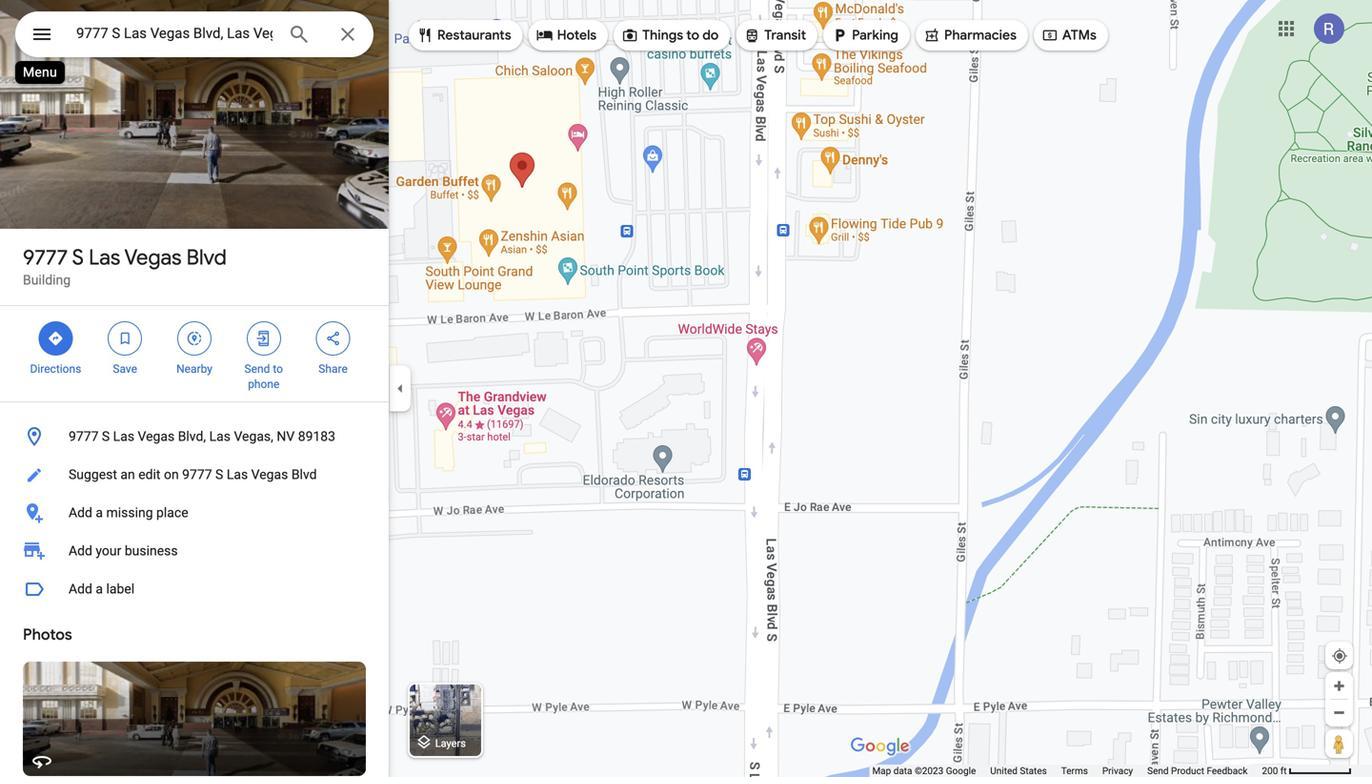 Task type: vqa. For each thing, say whether or not it's contained in the screenshot.
bottommost S
yes



Task type: describe. For each thing, give the bounding box(es) containing it.
las inside "button"
[[227, 467, 248, 482]]

ft
[[1281, 765, 1288, 777]]

atms
[[1063, 27, 1097, 44]]

vegas inside "button"
[[251, 467, 288, 482]]

show street view coverage image
[[1326, 729, 1354, 758]]

add a label
[[69, 581, 135, 597]]

 transit
[[744, 25, 807, 46]]

9777 s las vegas blvd, las vegas, nv 89183 button
[[0, 418, 389, 456]]

a for label
[[96, 581, 103, 597]]

an
[[121, 467, 135, 482]]

building
[[23, 272, 71, 288]]

a for missing
[[96, 505, 103, 521]]

map data ©2023 google
[[873, 765, 977, 777]]

vegas for blvd,
[[138, 429, 175, 444]]

none field inside 9777 s las vegas blvd, las vegas, nv 89183 field
[[76, 22, 273, 45]]

product
[[1172, 765, 1205, 777]]

parking
[[852, 27, 899, 44]]

 things to do
[[622, 25, 719, 46]]

blvd,
[[178, 429, 206, 444]]

states
[[1021, 765, 1048, 777]]


[[744, 25, 761, 46]]

add a missing place button
[[0, 494, 389, 532]]

add your business
[[69, 543, 178, 559]]

send product feedback
[[1148, 765, 1248, 777]]

las up an
[[113, 429, 134, 444]]

 parking
[[831, 25, 899, 46]]


[[255, 328, 272, 349]]


[[924, 25, 941, 46]]

200
[[1263, 765, 1279, 777]]

hotels
[[557, 27, 597, 44]]

blvd inside 9777 s las vegas blvd building
[[187, 244, 227, 271]]

send to phone
[[245, 362, 283, 391]]

terms button
[[1062, 765, 1089, 777]]

feedback
[[1207, 765, 1248, 777]]

share
[[319, 362, 348, 376]]

suggest
[[69, 467, 117, 482]]

 hotels
[[536, 25, 597, 46]]

add a label button
[[0, 570, 389, 608]]


[[831, 25, 849, 46]]

 button
[[15, 11, 69, 61]]

united states button
[[991, 765, 1048, 777]]

s inside "button"
[[216, 467, 223, 482]]

actions for 9777 s las vegas blvd region
[[0, 306, 389, 401]]

add for add a label
[[69, 581, 92, 597]]

blvd inside "button"
[[292, 467, 317, 482]]

map
[[873, 765, 892, 777]]

label
[[106, 581, 135, 597]]

footer inside the google maps element
[[873, 765, 1263, 777]]

on
[[164, 467, 179, 482]]

transit
[[765, 27, 807, 44]]

9777 s las vegas blvd building
[[23, 244, 227, 288]]

vegas,
[[234, 429, 274, 444]]

s for blvd
[[72, 244, 84, 271]]

restaurants
[[438, 27, 512, 44]]


[[47, 328, 64, 349]]

your
[[96, 543, 121, 559]]

©2023
[[915, 765, 944, 777]]

save
[[113, 362, 137, 376]]

business
[[125, 543, 178, 559]]

nearby
[[176, 362, 213, 376]]



Task type: locate. For each thing, give the bounding box(es) containing it.
89183
[[298, 429, 336, 444]]

things
[[643, 27, 684, 44]]

vegas up 
[[124, 244, 182, 271]]

2 vertical spatial s
[[216, 467, 223, 482]]

collapse side panel image
[[390, 378, 411, 399]]


[[117, 328, 134, 349]]

add for add your business
[[69, 543, 92, 559]]

a inside button
[[96, 581, 103, 597]]

add inside button
[[69, 581, 92, 597]]

9777 up building
[[23, 244, 68, 271]]

9777 up suggest
[[69, 429, 99, 444]]

1 horizontal spatial to
[[687, 27, 700, 44]]

las inside 9777 s las vegas blvd building
[[89, 244, 120, 271]]

las up 
[[89, 244, 120, 271]]

0 vertical spatial to
[[687, 27, 700, 44]]

9777
[[23, 244, 68, 271], [69, 429, 99, 444], [182, 467, 212, 482]]

send for send product feedback
[[1148, 765, 1169, 777]]

directions
[[30, 362, 81, 376]]

2 horizontal spatial s
[[216, 467, 223, 482]]

send inside send to phone
[[245, 362, 270, 376]]

vegas
[[124, 244, 182, 271], [138, 429, 175, 444], [251, 467, 288, 482]]

blvd up 
[[187, 244, 227, 271]]

1 vertical spatial send
[[1148, 765, 1169, 777]]

to up phone on the left of the page
[[273, 362, 283, 376]]

las right blvd,
[[209, 429, 231, 444]]

0 vertical spatial s
[[72, 244, 84, 271]]

place
[[156, 505, 188, 521]]


[[186, 328, 203, 349]]

1 vertical spatial to
[[273, 362, 283, 376]]

terms
[[1062, 765, 1089, 777]]

0 horizontal spatial to
[[273, 362, 283, 376]]

2 horizontal spatial 9777
[[182, 467, 212, 482]]

send
[[245, 362, 270, 376], [1148, 765, 1169, 777]]

add
[[69, 505, 92, 521], [69, 543, 92, 559], [69, 581, 92, 597]]

 pharmacies
[[924, 25, 1017, 46]]


[[325, 328, 342, 349]]

add left your
[[69, 543, 92, 559]]

footer containing map data ©2023 google
[[873, 765, 1263, 777]]

data
[[894, 765, 913, 777]]

3 add from the top
[[69, 581, 92, 597]]

privacy button
[[1103, 765, 1134, 777]]

200 ft
[[1263, 765, 1288, 777]]

a inside button
[[96, 505, 103, 521]]

blvd
[[187, 244, 227, 271], [292, 467, 317, 482]]

0 horizontal spatial blvd
[[187, 244, 227, 271]]

a left missing
[[96, 505, 103, 521]]

phone
[[248, 378, 280, 391]]

missing
[[106, 505, 153, 521]]

 search field
[[15, 11, 374, 61]]

google
[[946, 765, 977, 777]]

send product feedback button
[[1148, 765, 1248, 777]]

footer
[[873, 765, 1263, 777]]

blvd down 89183 at the left of page
[[292, 467, 317, 482]]

add inside button
[[69, 505, 92, 521]]

add your business link
[[0, 532, 389, 570]]

s inside button
[[102, 429, 110, 444]]

nv
[[277, 429, 295, 444]]

zoom out image
[[1333, 706, 1347, 720]]

2 add from the top
[[69, 543, 92, 559]]

send inside button
[[1148, 765, 1169, 777]]

0 horizontal spatial s
[[72, 244, 84, 271]]

None field
[[76, 22, 273, 45]]

1 horizontal spatial 9777
[[69, 429, 99, 444]]


[[31, 20, 53, 48]]

privacy
[[1103, 765, 1134, 777]]

0 horizontal spatial send
[[245, 362, 270, 376]]

photos
[[23, 625, 72, 644]]

200 ft button
[[1263, 765, 1353, 777]]


[[417, 25, 434, 46]]

9777 for blvd,
[[69, 429, 99, 444]]

9777 s las vegas blvd main content
[[0, 0, 389, 777]]

 restaurants
[[417, 25, 512, 46]]

1 horizontal spatial send
[[1148, 765, 1169, 777]]

to inside send to phone
[[273, 362, 283, 376]]

0 vertical spatial add
[[69, 505, 92, 521]]

2 vertical spatial 9777
[[182, 467, 212, 482]]

to inside the " things to do"
[[687, 27, 700, 44]]

2 vertical spatial add
[[69, 581, 92, 597]]

9777 inside suggest an edit on 9777 s las vegas blvd "button"
[[182, 467, 212, 482]]

las
[[89, 244, 120, 271], [113, 429, 134, 444], [209, 429, 231, 444], [227, 467, 248, 482]]

0 vertical spatial blvd
[[187, 244, 227, 271]]

a left the label
[[96, 581, 103, 597]]

s for blvd,
[[102, 429, 110, 444]]

las down the vegas,
[[227, 467, 248, 482]]

a
[[96, 505, 103, 521], [96, 581, 103, 597]]

0 vertical spatial send
[[245, 362, 270, 376]]


[[1042, 25, 1059, 46]]

0 vertical spatial vegas
[[124, 244, 182, 271]]

do
[[703, 27, 719, 44]]

google maps element
[[0, 0, 1373, 777]]


[[622, 25, 639, 46]]

layers
[[435, 737, 466, 749]]

united
[[991, 765, 1018, 777]]

9777 inside 9777 s las vegas blvd, las vegas, nv 89183 button
[[69, 429, 99, 444]]

to left do
[[687, 27, 700, 44]]

add down suggest
[[69, 505, 92, 521]]

send left product
[[1148, 765, 1169, 777]]

9777 inside 9777 s las vegas blvd building
[[23, 244, 68, 271]]

s
[[72, 244, 84, 271], [102, 429, 110, 444], [216, 467, 223, 482]]

0 vertical spatial a
[[96, 505, 103, 521]]

send up phone on the left of the page
[[245, 362, 270, 376]]

show your location image
[[1332, 647, 1349, 665]]

1 a from the top
[[96, 505, 103, 521]]

1 add from the top
[[69, 505, 92, 521]]

9777 right on at the left of the page
[[182, 467, 212, 482]]

vegas inside button
[[138, 429, 175, 444]]

9777 for blvd
[[23, 244, 68, 271]]

9777 s las vegas blvd, las vegas, nv 89183
[[69, 429, 336, 444]]

vegas inside 9777 s las vegas blvd building
[[124, 244, 182, 271]]

1 vertical spatial blvd
[[292, 467, 317, 482]]

vegas left blvd,
[[138, 429, 175, 444]]

vegas down nv
[[251, 467, 288, 482]]

1 horizontal spatial s
[[102, 429, 110, 444]]

1 vertical spatial vegas
[[138, 429, 175, 444]]

2 vertical spatial vegas
[[251, 467, 288, 482]]

0 horizontal spatial 9777
[[23, 244, 68, 271]]

vegas for blvd
[[124, 244, 182, 271]]

add left the label
[[69, 581, 92, 597]]

1 vertical spatial 9777
[[69, 429, 99, 444]]

1 vertical spatial a
[[96, 581, 103, 597]]

united states
[[991, 765, 1048, 777]]

send for send to phone
[[245, 362, 270, 376]]

1 vertical spatial s
[[102, 429, 110, 444]]

2 a from the top
[[96, 581, 103, 597]]

1 horizontal spatial blvd
[[292, 467, 317, 482]]

1 vertical spatial add
[[69, 543, 92, 559]]

add a missing place
[[69, 505, 188, 521]]

google account: ruby anderson  
(rubyanndersson@gmail.com) image
[[1315, 13, 1345, 44]]

0 vertical spatial 9777
[[23, 244, 68, 271]]

pharmacies
[[945, 27, 1017, 44]]

edit
[[138, 467, 161, 482]]


[[536, 25, 554, 46]]

suggest an edit on 9777 s las vegas blvd
[[69, 467, 317, 482]]

9777 S Las Vegas Blvd, Las Vegas, NV 89183 field
[[15, 11, 374, 57]]

to
[[687, 27, 700, 44], [273, 362, 283, 376]]

 atms
[[1042, 25, 1097, 46]]

zoom in image
[[1333, 679, 1347, 693]]

suggest an edit on 9777 s las vegas blvd button
[[0, 456, 389, 494]]

add for add a missing place
[[69, 505, 92, 521]]

s inside 9777 s las vegas blvd building
[[72, 244, 84, 271]]



